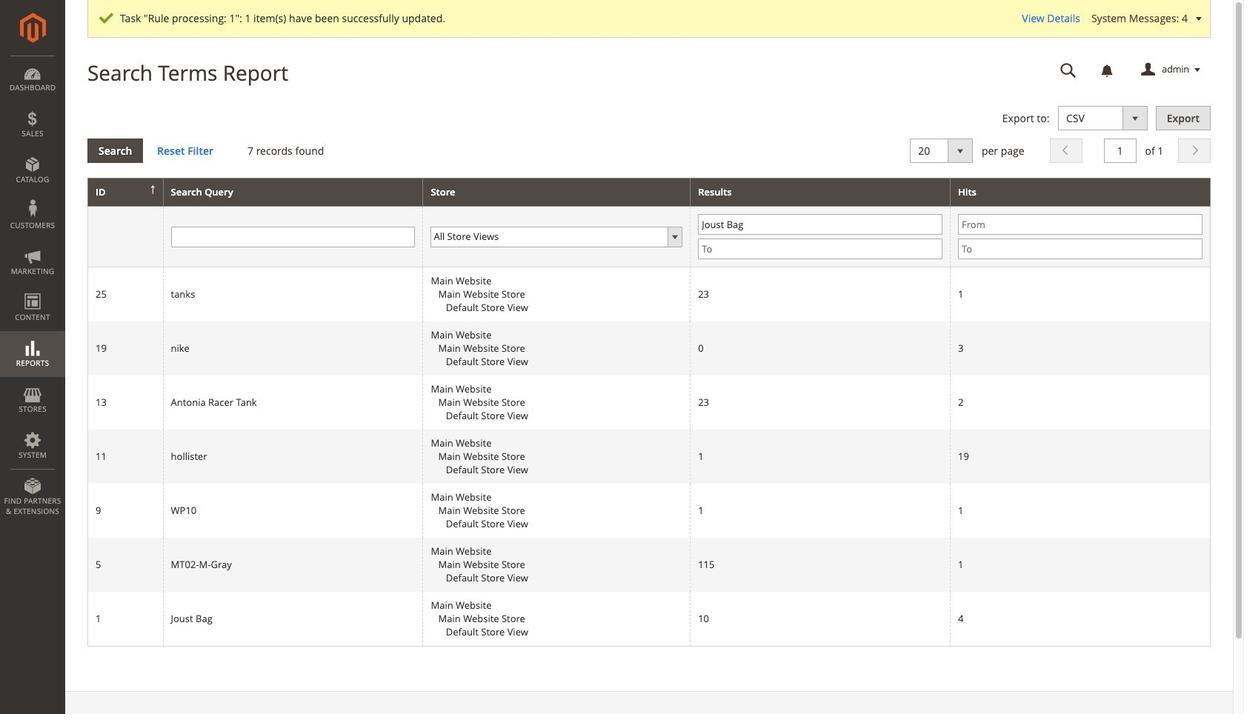 Task type: locate. For each thing, give the bounding box(es) containing it.
2 from text field from the left
[[958, 214, 1203, 235]]

from text field for to text field
[[958, 214, 1203, 235]]

1 from text field from the left
[[698, 214, 943, 235]]

from text field up to text box
[[698, 214, 943, 235]]

from text field up to text field
[[958, 214, 1203, 235]]

menu bar
[[0, 56, 65, 524]]

To text field
[[698, 239, 943, 260]]

From text field
[[698, 214, 943, 235], [958, 214, 1203, 235]]

None text field
[[1050, 57, 1087, 83], [1104, 138, 1136, 163], [171, 227, 415, 247], [1050, 57, 1087, 83], [1104, 138, 1136, 163], [171, 227, 415, 247]]

from text field for to text box
[[698, 214, 943, 235]]

0 horizontal spatial from text field
[[698, 214, 943, 235]]

1 horizontal spatial from text field
[[958, 214, 1203, 235]]



Task type: describe. For each thing, give the bounding box(es) containing it.
To text field
[[958, 239, 1203, 260]]

magento admin panel image
[[20, 13, 46, 43]]



